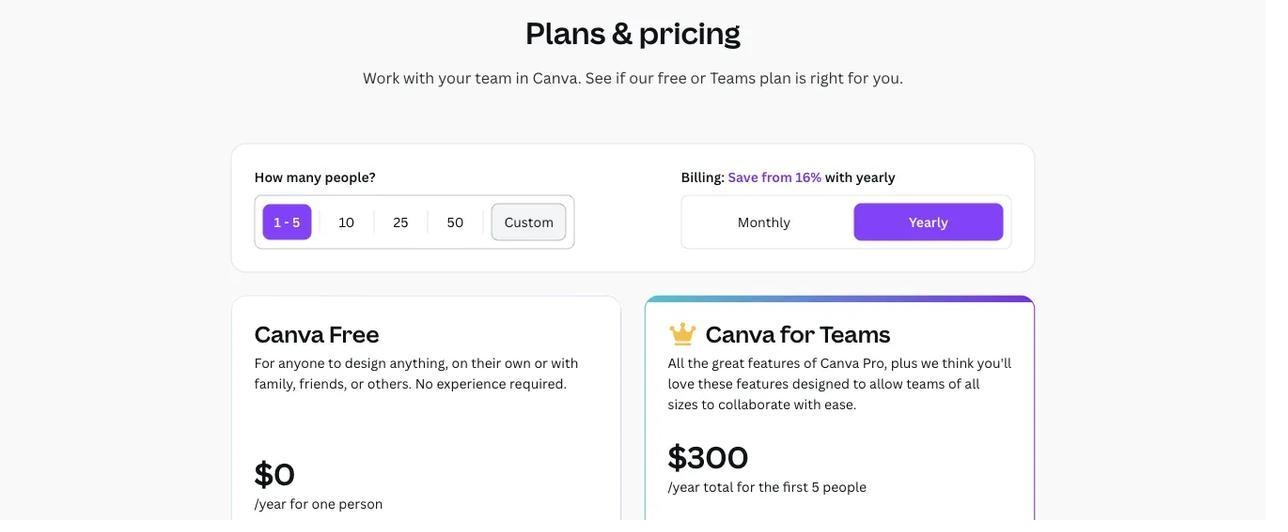 Task type: locate. For each thing, give the bounding box(es) containing it.
with
[[403, 68, 435, 88]]

team
[[475, 68, 512, 88]]

if
[[616, 68, 626, 88]]

see
[[586, 68, 612, 88]]

plans & pricing
[[526, 12, 741, 53]]

for
[[848, 68, 869, 88]]

you.
[[873, 68, 904, 88]]

work
[[363, 68, 400, 88]]

plan
[[760, 68, 791, 88]]

in
[[516, 68, 529, 88]]

free
[[658, 68, 687, 88]]



Task type: vqa. For each thing, say whether or not it's contained in the screenshot.
&
yes



Task type: describe. For each thing, give the bounding box(es) containing it.
our
[[629, 68, 654, 88]]

is
[[795, 68, 806, 88]]

or
[[691, 68, 706, 88]]

canva.
[[533, 68, 582, 88]]

teams
[[710, 68, 756, 88]]

plans
[[526, 12, 606, 53]]

your
[[438, 68, 471, 88]]

work with your team in canva. see if our free or teams plan is right for you.
[[363, 68, 904, 88]]

&
[[612, 12, 633, 53]]

right
[[810, 68, 844, 88]]

pricing
[[639, 12, 741, 53]]



